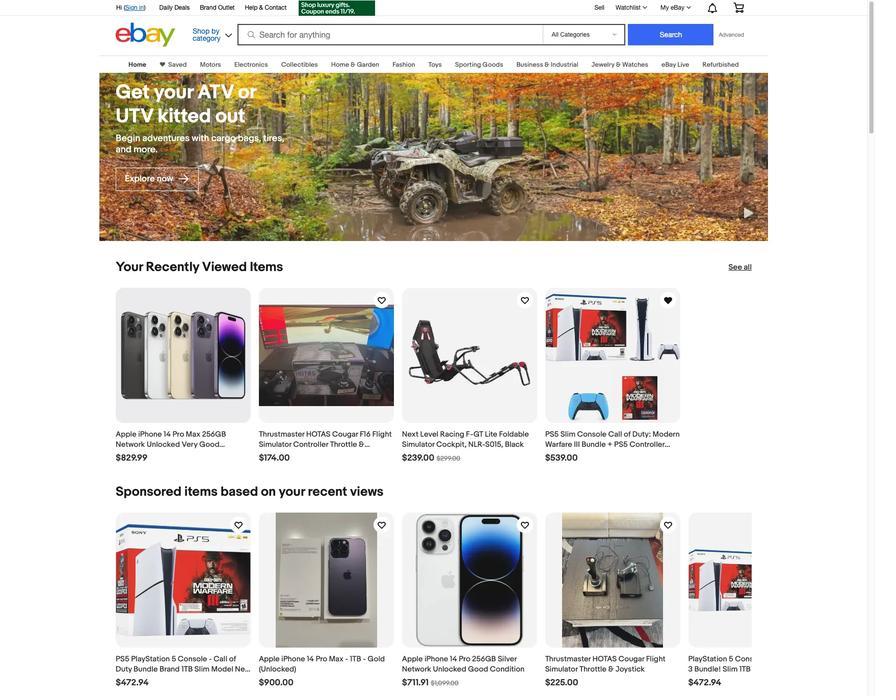 Task type: locate. For each thing, give the bounding box(es) containing it.
0 vertical spatial condition
[[116, 450, 151, 460]]

1tb inside ps5 playstation 5 console - call of duty bundle brand 1tb slim model new sealed
[[182, 665, 193, 675]]

1 controller from the left
[[293, 440, 329, 450]]

0 horizontal spatial 256gb
[[202, 430, 226, 440]]

network
[[116, 440, 145, 450], [402, 665, 432, 675]]

sell
[[595, 4, 605, 11]]

5 inside playstation 5 console modern warfare 3 bundle! slim 1tb model $472.94
[[730, 655, 734, 665]]

0 vertical spatial flight
[[373, 430, 392, 440]]

2 model from the left
[[753, 665, 775, 675]]

get
[[116, 81, 150, 105]]

your recently viewed items link
[[116, 260, 283, 275]]

business & industrial link
[[517, 61, 579, 69]]

network up $829.99
[[116, 440, 145, 450]]

iphone inside apple iphone 14 pro max - 1tb - gold (unlocked) $900.00
[[282, 655, 305, 665]]

sealed
[[116, 675, 140, 685]]

1 vertical spatial modern
[[767, 655, 794, 665]]

max up the very
[[186, 430, 201, 440]]

2 playstation from the left
[[689, 655, 728, 665]]

1 vertical spatial network
[[402, 665, 432, 675]]

1 horizontal spatial modern
[[767, 655, 794, 665]]

home & garden link
[[331, 61, 380, 69]]

max inside apple iphone 14 pro max 256gb network unlocked very good condition
[[186, 430, 201, 440]]

your down saved link
[[154, 81, 193, 105]]

256gb
[[202, 430, 226, 440], [473, 655, 497, 665]]

1 vertical spatial hotas
[[593, 655, 617, 665]]

None submit
[[629, 24, 714, 45]]

unlocked left the very
[[147, 440, 180, 450]]

playstation up bundle!
[[689, 655, 728, 665]]

modern inside ps5 slim console call of duty: modern warfare iii bundle + ps5 controller blue
[[653, 430, 680, 440]]

$472.94 down the duty
[[116, 678, 149, 689]]

0 vertical spatial of
[[624, 430, 631, 440]]

apple inside apple iphone 14 pro 256gb silver network unlocked good condition $711.91 $1,099.00
[[402, 655, 423, 665]]

bundle!
[[695, 665, 722, 675]]

slim inside ps5 slim console call of duty: modern warfare iii bundle + ps5 controller blue
[[561, 430, 576, 440]]

0 vertical spatial hotas
[[307, 430, 331, 440]]

simulator up $174.00
[[259, 440, 292, 450]]

slim left new
[[195, 665, 210, 675]]

brand
[[200, 4, 217, 11], [160, 665, 180, 675]]

playstation 5 console modern warfare 3 bundle! slim 1tb model $472.94
[[689, 655, 823, 689]]

based
[[221, 485, 258, 500]]

1 vertical spatial throttle
[[580, 665, 607, 675]]

1 horizontal spatial apple
[[259, 655, 280, 665]]

ps5 up the duty
[[116, 655, 129, 665]]

iphone up $829.99
[[138, 430, 162, 440]]

$829.99 text field
[[116, 453, 148, 464]]

of inside ps5 playstation 5 console - call of duty bundle brand 1tb slim model new sealed
[[229, 655, 236, 665]]

0 horizontal spatial pro
[[173, 430, 184, 440]]

ps5 up blue
[[546, 430, 559, 440]]

items
[[185, 485, 218, 500]]

0 horizontal spatial apple
[[116, 430, 137, 440]]

playstation inside playstation 5 console modern warfare 3 bundle! slim 1tb model $472.94
[[689, 655, 728, 665]]

ps5 for $472.94
[[116, 655, 129, 665]]

in
[[139, 4, 144, 11]]

2 horizontal spatial apple
[[402, 655, 423, 665]]

1 vertical spatial unlocked
[[433, 665, 467, 675]]

14 inside apple iphone 14 pro 256gb silver network unlocked good condition $711.91 $1,099.00
[[450, 655, 458, 665]]

1 horizontal spatial controller
[[630, 440, 665, 450]]

14 inside apple iphone 14 pro max - 1tb - gold (unlocked) $900.00
[[307, 655, 314, 665]]

call inside ps5 playstation 5 console - call of duty bundle brand 1tb slim model new sealed
[[214, 655, 228, 665]]

0 vertical spatial cougar
[[332, 430, 358, 440]]

next
[[402, 430, 419, 440]]

2 controller from the left
[[630, 440, 665, 450]]

my ebay
[[661, 4, 685, 11]]

model inside ps5 playstation 5 console - call of duty bundle brand 1tb slim model new sealed
[[211, 665, 234, 675]]

0 vertical spatial good
[[199, 440, 220, 450]]

0 horizontal spatial max
[[186, 430, 201, 440]]

hotas inside thrustmaster hotas cougar f16 flight simulator controller throttle & joystick
[[307, 430, 331, 440]]

electronics link
[[235, 61, 268, 69]]

0 horizontal spatial your
[[154, 81, 193, 105]]

$539.00 text field
[[546, 453, 578, 464]]

unlocked up previous price $1,099.00 text field
[[433, 665, 467, 675]]

bundle left +
[[582, 440, 606, 450]]

my
[[661, 4, 670, 11]]

joystick
[[259, 450, 288, 460], [616, 665, 645, 675]]

brand right the duty
[[160, 665, 180, 675]]

blue
[[546, 450, 561, 460]]

0 vertical spatial warfare
[[546, 440, 573, 450]]

iphone
[[138, 430, 162, 440], [282, 655, 305, 665], [425, 655, 449, 665]]

brand left outlet
[[200, 4, 217, 11]]

1tb inside apple iphone 14 pro max - 1tb - gold (unlocked) $900.00
[[350, 655, 362, 665]]

0 vertical spatial network
[[116, 440, 145, 450]]

home for home
[[129, 61, 146, 69]]

slim right bundle!
[[723, 665, 738, 675]]

0 horizontal spatial 5
[[172, 655, 176, 665]]

cougar for &
[[332, 430, 358, 440]]

14 inside apple iphone 14 pro max 256gb network unlocked very good condition
[[164, 430, 171, 440]]

your
[[154, 81, 193, 105], [279, 485, 305, 500]]

condition up sponsored
[[116, 450, 151, 460]]

network inside apple iphone 14 pro 256gb silver network unlocked good condition $711.91 $1,099.00
[[402, 665, 432, 675]]

unlocked
[[147, 440, 180, 450], [433, 665, 467, 675]]

& inside account navigation
[[259, 4, 263, 11]]

by
[[212, 27, 220, 35]]

1 vertical spatial thrustmaster
[[546, 655, 591, 665]]

cougar inside thrustmaster hotas cougar f16 flight simulator controller throttle & joystick
[[332, 430, 358, 440]]

simulator up '$225.00'
[[546, 665, 578, 675]]

1 horizontal spatial 1tb
[[350, 655, 362, 665]]

condition down silver
[[490, 665, 525, 675]]

pro inside apple iphone 14 pro max - 1tb - gold (unlocked) $900.00
[[316, 655, 328, 665]]

1 vertical spatial of
[[229, 655, 236, 665]]

pro inside apple iphone 14 pro max 256gb network unlocked very good condition
[[173, 430, 184, 440]]

controller up recent on the bottom of the page
[[293, 440, 329, 450]]

brand inside account navigation
[[200, 4, 217, 11]]

business & industrial
[[517, 61, 579, 69]]

console inside ps5 slim console call of duty: modern warfare iii bundle + ps5 controller blue
[[578, 430, 607, 440]]

of
[[624, 430, 631, 440], [229, 655, 236, 665]]

previous price $1,099.00 text field
[[431, 680, 459, 688]]

-
[[209, 655, 212, 665], [346, 655, 349, 665], [363, 655, 366, 665]]

1 vertical spatial call
[[214, 655, 228, 665]]

$174.00 text field
[[259, 453, 290, 464]]

playstation inside ps5 playstation 5 console - call of duty bundle brand 1tb slim model new sealed
[[131, 655, 170, 665]]

thrustmaster for $225.00
[[546, 655, 591, 665]]

ebay left live at top right
[[662, 61, 677, 69]]

network for condition
[[116, 440, 145, 450]]

max
[[186, 430, 201, 440], [329, 655, 344, 665]]

cougar inside thrustmaster hotas cougar flight simulator throttle & joystick $225.00
[[619, 655, 645, 665]]

1 horizontal spatial flight
[[647, 655, 666, 665]]

hotas for &
[[307, 430, 331, 440]]

1 $472.94 text field from the left
[[116, 678, 149, 689]]

1 home from the left
[[129, 61, 146, 69]]

bundle inside ps5 playstation 5 console - call of duty bundle brand 1tb slim model new sealed
[[134, 665, 158, 675]]

apple for $711.91
[[402, 655, 423, 665]]

iii
[[575, 440, 580, 450]]

0 vertical spatial bundle
[[582, 440, 606, 450]]

see all link
[[729, 263, 753, 273]]

$711.91
[[402, 678, 429, 689]]

pro for $900.00
[[316, 655, 328, 665]]

0 horizontal spatial joystick
[[259, 450, 288, 460]]

1 horizontal spatial $472.94
[[689, 678, 722, 689]]

iphone inside apple iphone 14 pro max 256gb network unlocked very good condition
[[138, 430, 162, 440]]

0 vertical spatial joystick
[[259, 450, 288, 460]]

of up new
[[229, 655, 236, 665]]

thrustmaster inside thrustmaster hotas cougar f16 flight simulator controller throttle & joystick
[[259, 430, 305, 440]]

flight inside thrustmaster hotas cougar f16 flight simulator controller throttle & joystick
[[373, 430, 392, 440]]

0 vertical spatial modern
[[653, 430, 680, 440]]

0 vertical spatial brand
[[200, 4, 217, 11]]

1 horizontal spatial console
[[578, 430, 607, 440]]

1 horizontal spatial ps5
[[546, 430, 559, 440]]

bundle
[[582, 440, 606, 450], [134, 665, 158, 675]]

1 playstation from the left
[[131, 655, 170, 665]]

gt
[[474, 430, 484, 440]]

apple iphone 14 pro max - 1tb - gold (unlocked) $900.00
[[259, 655, 385, 689]]

slim up iii
[[561, 430, 576, 440]]

0 horizontal spatial 1tb
[[182, 665, 193, 675]]

1 horizontal spatial your
[[279, 485, 305, 500]]

$472.94 text field down bundle!
[[689, 678, 722, 689]]

console inside playstation 5 console modern warfare 3 bundle! slim 1tb model $472.94
[[736, 655, 765, 665]]

0 horizontal spatial network
[[116, 440, 145, 450]]

1 horizontal spatial hotas
[[593, 655, 617, 665]]

or
[[238, 81, 256, 105]]

apple up $829.99
[[116, 430, 137, 440]]

ps5
[[546, 430, 559, 440], [615, 440, 628, 450], [116, 655, 129, 665]]

1 vertical spatial good
[[468, 665, 489, 675]]

+
[[608, 440, 613, 450]]

your shopping cart image
[[734, 3, 745, 13]]

1 horizontal spatial of
[[624, 430, 631, 440]]

help & contact
[[245, 4, 287, 11]]

motors link
[[200, 61, 221, 69]]

$472.94 inside playstation 5 console modern warfare 3 bundle! slim 1tb model $472.94
[[689, 678, 722, 689]]

unlocked inside apple iphone 14 pro 256gb silver network unlocked good condition $711.91 $1,099.00
[[433, 665, 467, 675]]

home & garden
[[331, 61, 380, 69]]

sporting goods
[[456, 61, 504, 69]]

0 vertical spatial ebay
[[671, 4, 685, 11]]

iphone for $900.00
[[282, 655, 305, 665]]

playstation up the duty
[[131, 655, 170, 665]]

0 horizontal spatial model
[[211, 665, 234, 675]]

1 vertical spatial cougar
[[619, 655, 645, 665]]

1tb inside playstation 5 console modern warfare 3 bundle! slim 1tb model $472.94
[[740, 665, 752, 675]]

iphone inside apple iphone 14 pro 256gb silver network unlocked good condition $711.91 $1,099.00
[[425, 655, 449, 665]]

apple inside apple iphone 14 pro max 256gb network unlocked very good condition
[[116, 430, 137, 440]]

begin
[[116, 133, 140, 144]]

playstation
[[131, 655, 170, 665], [689, 655, 728, 665]]

modern inside playstation 5 console modern warfare 3 bundle! slim 1tb model $472.94
[[767, 655, 794, 665]]

3 - from the left
[[363, 655, 366, 665]]

apple
[[116, 430, 137, 440], [259, 655, 280, 665], [402, 655, 423, 665]]

controller down duty:
[[630, 440, 665, 450]]

of left duty:
[[624, 430, 631, 440]]

&
[[259, 4, 263, 11], [351, 61, 356, 69], [545, 61, 550, 69], [617, 61, 621, 69], [359, 440, 365, 450], [609, 665, 614, 675]]

sponsored
[[116, 485, 182, 500]]

$472.94 text field for ps5 playstation 5 console - call of duty bundle brand 1tb slim model new sealed
[[116, 678, 149, 689]]

ebay
[[671, 4, 685, 11], [662, 61, 677, 69]]

your right on
[[279, 485, 305, 500]]

help & contact link
[[245, 3, 287, 14]]

max left 'gold'
[[329, 655, 344, 665]]

1 horizontal spatial throttle
[[580, 665, 607, 675]]

1 horizontal spatial thrustmaster
[[546, 655, 591, 665]]

iphone up (unlocked)
[[282, 655, 305, 665]]

0 horizontal spatial $472.94
[[116, 678, 149, 689]]

ps5 right +
[[615, 440, 628, 450]]

2 horizontal spatial 1tb
[[740, 665, 752, 675]]

1 vertical spatial your
[[279, 485, 305, 500]]

your recently viewed items
[[116, 260, 283, 275]]

2 home from the left
[[331, 61, 350, 69]]

0 horizontal spatial controller
[[293, 440, 329, 450]]

good inside apple iphone 14 pro max 256gb network unlocked very good condition
[[199, 440, 220, 450]]

slim
[[561, 430, 576, 440], [195, 665, 210, 675], [723, 665, 738, 675]]

$472.94
[[116, 678, 149, 689], [689, 678, 722, 689]]

very
[[182, 440, 198, 450]]

0 horizontal spatial home
[[129, 61, 146, 69]]

0 horizontal spatial modern
[[653, 430, 680, 440]]

1 horizontal spatial 256gb
[[473, 655, 497, 665]]

1 5 from the left
[[172, 655, 176, 665]]

0 vertical spatial max
[[186, 430, 201, 440]]

ebay inside get your atv or utv kitted out main content
[[662, 61, 677, 69]]

0 horizontal spatial $472.94 text field
[[116, 678, 149, 689]]

$900.00 text field
[[259, 678, 294, 689]]

0 vertical spatial unlocked
[[147, 440, 180, 450]]

0 vertical spatial thrustmaster
[[259, 430, 305, 440]]

1 vertical spatial max
[[329, 655, 344, 665]]

1 horizontal spatial iphone
[[282, 655, 305, 665]]

pro inside apple iphone 14 pro 256gb silver network unlocked good condition $711.91 $1,099.00
[[459, 655, 471, 665]]

simulator down next
[[402, 440, 435, 450]]

unlocked inside apple iphone 14 pro max 256gb network unlocked very good condition
[[147, 440, 180, 450]]

2 5 from the left
[[730, 655, 734, 665]]

ps5 inside ps5 playstation 5 console - call of duty bundle brand 1tb slim model new sealed
[[116, 655, 129, 665]]

bundle inside ps5 slim console call of duty: modern warfare iii bundle + ps5 controller blue
[[582, 440, 606, 450]]

& for garden
[[351, 61, 356, 69]]

thrustmaster up '$225.00'
[[546, 655, 591, 665]]

2 horizontal spatial iphone
[[425, 655, 449, 665]]

2 $472.94 text field from the left
[[689, 678, 722, 689]]

modern
[[653, 430, 680, 440], [767, 655, 794, 665]]

get the coupon image
[[299, 1, 376, 16]]

0 horizontal spatial brand
[[160, 665, 180, 675]]

1 vertical spatial ps5
[[615, 440, 628, 450]]

1 vertical spatial joystick
[[616, 665, 645, 675]]

1 horizontal spatial max
[[329, 655, 344, 665]]

0 horizontal spatial thrustmaster
[[259, 430, 305, 440]]

gold
[[368, 655, 385, 665]]

hotas inside thrustmaster hotas cougar flight simulator throttle & joystick $225.00
[[593, 655, 617, 665]]

condition inside apple iphone 14 pro 256gb silver network unlocked good condition $711.91 $1,099.00
[[490, 665, 525, 675]]

0 horizontal spatial iphone
[[138, 430, 162, 440]]

1 vertical spatial flight
[[647, 655, 666, 665]]

1 horizontal spatial joystick
[[616, 665, 645, 675]]

1 horizontal spatial brand
[[200, 4, 217, 11]]

1 horizontal spatial home
[[331, 61, 350, 69]]

tires,
[[264, 133, 285, 144]]

unlocked for $711.91
[[433, 665, 467, 675]]

jewelry
[[592, 61, 615, 69]]

0 horizontal spatial call
[[214, 655, 228, 665]]

1 horizontal spatial pro
[[316, 655, 328, 665]]

$472.94 down bundle!
[[689, 678, 722, 689]]

1 horizontal spatial network
[[402, 665, 432, 675]]

1 horizontal spatial warfare
[[796, 655, 823, 665]]

call
[[609, 430, 623, 440], [214, 655, 228, 665]]

0 horizontal spatial of
[[229, 655, 236, 665]]

thrustmaster up $174.00
[[259, 430, 305, 440]]

condition
[[116, 450, 151, 460], [490, 665, 525, 675]]

iphone up previous price $1,099.00 text field
[[425, 655, 449, 665]]

ebay right my
[[671, 4, 685, 11]]

sporting
[[456, 61, 482, 69]]

1 horizontal spatial bundle
[[582, 440, 606, 450]]

contact
[[265, 4, 287, 11]]

1 model from the left
[[211, 665, 234, 675]]

industrial
[[551, 61, 579, 69]]

0 horizontal spatial console
[[178, 655, 207, 665]]

0 vertical spatial ps5
[[546, 430, 559, 440]]

1 horizontal spatial $472.94 text field
[[689, 678, 722, 689]]

2 horizontal spatial pro
[[459, 655, 471, 665]]

s015,
[[486, 440, 504, 450]]

thrustmaster inside thrustmaster hotas cougar flight simulator throttle & joystick $225.00
[[546, 655, 591, 665]]

0 vertical spatial your
[[154, 81, 193, 105]]

apple up (unlocked)
[[259, 655, 280, 665]]

bundle up sealed
[[134, 665, 158, 675]]

apple inside apple iphone 14 pro max - 1tb - gold (unlocked) $900.00
[[259, 655, 280, 665]]

hotas
[[307, 430, 331, 440], [593, 655, 617, 665]]

sponsored items based on your recent views
[[116, 485, 384, 500]]

0 horizontal spatial flight
[[373, 430, 392, 440]]

0 horizontal spatial condition
[[116, 450, 151, 460]]

thrustmaster hotas cougar f16 flight simulator controller throttle & joystick
[[259, 430, 392, 460]]

home up get
[[129, 61, 146, 69]]

$472.94 text field
[[116, 678, 149, 689], [689, 678, 722, 689]]

1 - from the left
[[209, 655, 212, 665]]

1 horizontal spatial model
[[753, 665, 775, 675]]

with
[[192, 133, 209, 144]]

2 vertical spatial ps5
[[116, 655, 129, 665]]

apple up $711.91
[[402, 655, 423, 665]]

0 horizontal spatial throttle
[[330, 440, 357, 450]]

iphone for condition
[[138, 430, 162, 440]]

joystick inside thrustmaster hotas cougar flight simulator throttle & joystick $225.00
[[616, 665, 645, 675]]

none submit inside shop by category banner
[[629, 24, 714, 45]]

network up $711.91
[[402, 665, 432, 675]]

1 horizontal spatial condition
[[490, 665, 525, 675]]

views
[[351, 485, 384, 500]]

0 horizontal spatial playstation
[[131, 655, 170, 665]]

ebay inside my ebay link
[[671, 4, 685, 11]]

0 horizontal spatial cougar
[[332, 430, 358, 440]]

network inside apple iphone 14 pro max 256gb network unlocked very good condition
[[116, 440, 145, 450]]

2 $472.94 from the left
[[689, 678, 722, 689]]

1 horizontal spatial good
[[468, 665, 489, 675]]

home left garden
[[331, 61, 350, 69]]

max inside apple iphone 14 pro max - 1tb - gold (unlocked) $900.00
[[329, 655, 344, 665]]

1 horizontal spatial -
[[346, 655, 349, 665]]

pro for condition
[[173, 430, 184, 440]]

& inside thrustmaster hotas cougar flight simulator throttle & joystick $225.00
[[609, 665, 614, 675]]

on
[[261, 485, 276, 500]]

slim inside playstation 5 console modern warfare 3 bundle! slim 1tb model $472.94
[[723, 665, 738, 675]]

1 horizontal spatial simulator
[[402, 440, 435, 450]]

model
[[211, 665, 234, 675], [753, 665, 775, 675]]

controller
[[293, 440, 329, 450], [630, 440, 665, 450]]

0 horizontal spatial warfare
[[546, 440, 573, 450]]

2 horizontal spatial console
[[736, 655, 765, 665]]

slim inside ps5 playstation 5 console - call of duty bundle brand 1tb slim model new sealed
[[195, 665, 210, 675]]

get your atv or utv kitted out main content
[[0, 49, 868, 697]]

& for contact
[[259, 4, 263, 11]]

2 horizontal spatial 14
[[450, 655, 458, 665]]

0 horizontal spatial bundle
[[134, 665, 158, 675]]

0 horizontal spatial slim
[[195, 665, 210, 675]]

jewelry & watches
[[592, 61, 649, 69]]

0 vertical spatial 256gb
[[202, 430, 226, 440]]

2 - from the left
[[346, 655, 349, 665]]

model inside playstation 5 console modern warfare 3 bundle! slim 1tb model $472.94
[[753, 665, 775, 675]]

$472.94 text field down the duty
[[116, 678, 149, 689]]



Task type: vqa. For each thing, say whether or not it's contained in the screenshot.
Refurbished
yes



Task type: describe. For each thing, give the bounding box(es) containing it.
unlocked for condition
[[147, 440, 180, 450]]

max for condition
[[186, 430, 201, 440]]

$239.00
[[402, 453, 435, 464]]

now
[[157, 174, 173, 184]]

business
[[517, 61, 544, 69]]

apple iphone 14 pro max 256gb network unlocked very good condition
[[116, 430, 226, 460]]

cougar for $225.00
[[619, 655, 645, 665]]

flight inside thrustmaster hotas cougar flight simulator throttle & joystick $225.00
[[647, 655, 666, 665]]

256gb inside apple iphone 14 pro max 256gb network unlocked very good condition
[[202, 430, 226, 440]]

ps5 slim console call of duty: modern warfare iii bundle + ps5 controller blue
[[546, 430, 680, 460]]

$239.00 text field
[[402, 453, 435, 464]]

ebay live
[[662, 61, 690, 69]]

toys
[[429, 61, 442, 69]]

sign
[[125, 4, 138, 11]]

14 for condition
[[164, 430, 171, 440]]

hi
[[116, 4, 122, 11]]

thrustmaster for &
[[259, 430, 305, 440]]

warfare inside ps5 slim console call of duty: modern warfare iii bundle + ps5 controller blue
[[546, 440, 573, 450]]

(
[[124, 4, 125, 11]]

your
[[116, 260, 143, 275]]

racing
[[441, 430, 465, 440]]

$174.00
[[259, 453, 290, 464]]

network for $711.91
[[402, 665, 432, 675]]

brand outlet link
[[200, 3, 235, 14]]

out
[[216, 104, 245, 128]]

f-
[[466, 430, 474, 440]]

14 for $900.00
[[307, 655, 314, 665]]

call inside ps5 slim console call of duty: modern warfare iii bundle + ps5 controller blue
[[609, 430, 623, 440]]

- inside ps5 playstation 5 console - call of duty bundle brand 1tb slim model new sealed
[[209, 655, 212, 665]]

refurbished link
[[703, 61, 740, 69]]

throttle inside thrustmaster hotas cougar flight simulator throttle & joystick $225.00
[[580, 665, 607, 675]]

get your atv or utv kitted out begin adventures with cargo bags, tires, and more.
[[116, 81, 285, 155]]

bags,
[[238, 133, 262, 144]]

apple for condition
[[116, 430, 137, 440]]

Search for anything text field
[[239, 25, 542, 44]]

thrustmaster hotas cougar flight simulator throttle & joystick $225.00
[[546, 655, 666, 689]]

garden
[[357, 61, 380, 69]]

see
[[729, 263, 743, 272]]

$539.00
[[546, 453, 578, 464]]

simulator inside thrustmaster hotas cougar flight simulator throttle & joystick $225.00
[[546, 665, 578, 675]]

14 for $711.91
[[450, 655, 458, 665]]

saved link
[[165, 61, 187, 69]]

collectibles link
[[281, 61, 318, 69]]

throttle inside thrustmaster hotas cougar f16 flight simulator controller throttle & joystick
[[330, 440, 357, 450]]

$472.94 text field for playstation 5 console modern warfare 3 bundle! slim 1tb model
[[689, 678, 722, 689]]

account navigation
[[111, 0, 753, 17]]

brand inside ps5 playstation 5 console - call of duty bundle brand 1tb slim model new sealed
[[160, 665, 180, 675]]

recent
[[308, 485, 348, 500]]

cargo
[[211, 133, 236, 144]]

warfare inside playstation 5 console modern warfare 3 bundle! slim 1tb model $472.94
[[796, 655, 823, 665]]

iphone for $711.91
[[425, 655, 449, 665]]

atv
[[198, 81, 234, 105]]

$225.00
[[546, 678, 579, 689]]

ps5 for $539.00
[[546, 430, 559, 440]]

$299.00
[[437, 455, 461, 463]]

lite
[[485, 430, 498, 440]]

f16
[[360, 430, 371, 440]]

viewed
[[202, 260, 247, 275]]

2 horizontal spatial ps5
[[615, 440, 628, 450]]

daily
[[159, 4, 173, 11]]

daily deals
[[159, 4, 190, 11]]

category
[[193, 34, 221, 42]]

5 inside ps5 playstation 5 console - call of duty bundle brand 1tb slim model new sealed
[[172, 655, 176, 665]]

simulator inside next level racing f-gt lite foldable simulator cockpit, nlr-s015, black $239.00 $299.00
[[402, 440, 435, 450]]

utv
[[116, 104, 153, 128]]

console inside ps5 playstation 5 console - call of duty bundle brand 1tb slim model new sealed
[[178, 655, 207, 665]]

$711.91 text field
[[402, 678, 429, 689]]

cockpit,
[[437, 440, 467, 450]]

duty:
[[633, 430, 652, 440]]

pro for $711.91
[[459, 655, 471, 665]]

fashion link
[[393, 61, 416, 69]]

daily deals link
[[159, 3, 190, 14]]

shop by category banner
[[111, 0, 753, 49]]

brand outlet
[[200, 4, 235, 11]]

apple iphone 14 pro 256gb silver network unlocked good condition $711.91 $1,099.00
[[402, 655, 525, 689]]

sell link
[[590, 4, 610, 11]]

(unlocked)
[[259, 665, 297, 675]]

$900.00
[[259, 678, 294, 689]]

live
[[678, 61, 690, 69]]

shop by category
[[193, 27, 221, 42]]

$1,099.00
[[431, 680, 459, 688]]

previous price $299.00 text field
[[437, 455, 461, 463]]

new
[[235, 665, 251, 675]]

adventures
[[142, 133, 190, 144]]

3
[[689, 665, 693, 675]]

$225.00 text field
[[546, 678, 579, 689]]

sign in link
[[125, 4, 144, 11]]

& inside thrustmaster hotas cougar f16 flight simulator controller throttle & joystick
[[359, 440, 365, 450]]

home for home & garden
[[331, 61, 350, 69]]

saved
[[168, 61, 187, 69]]

sporting goods link
[[456, 61, 504, 69]]

controller inside thrustmaster hotas cougar f16 flight simulator controller throttle & joystick
[[293, 440, 329, 450]]

silver
[[498, 655, 517, 665]]

next level racing f-gt lite foldable simulator cockpit, nlr-s015, black $239.00 $299.00
[[402, 430, 529, 464]]

shop
[[193, 27, 210, 35]]

all
[[745, 263, 753, 272]]

max for $900.00
[[329, 655, 344, 665]]

good inside apple iphone 14 pro 256gb silver network unlocked good condition $711.91 $1,099.00
[[468, 665, 489, 675]]

more.
[[134, 144, 158, 155]]

items
[[250, 260, 283, 275]]

of inside ps5 slim console call of duty: modern warfare iii bundle + ps5 controller blue
[[624, 430, 631, 440]]

recently
[[146, 260, 199, 275]]

watchlist
[[616, 4, 641, 11]]

help
[[245, 4, 258, 11]]

256gb inside apple iphone 14 pro 256gb silver network unlocked good condition $711.91 $1,099.00
[[473, 655, 497, 665]]

console for $472.94
[[736, 655, 765, 665]]

& for watches
[[617, 61, 621, 69]]

1 $472.94 from the left
[[116, 678, 149, 689]]

simulator inside thrustmaster hotas cougar f16 flight simulator controller throttle & joystick
[[259, 440, 292, 450]]

condition inside apple iphone 14 pro max 256gb network unlocked very good condition
[[116, 450, 151, 460]]

apple for $900.00
[[259, 655, 280, 665]]

watches
[[623, 61, 649, 69]]

joystick inside thrustmaster hotas cougar f16 flight simulator controller throttle & joystick
[[259, 450, 288, 460]]

deals
[[175, 4, 190, 11]]

console for +
[[578, 430, 607, 440]]

goods
[[483, 61, 504, 69]]

collectibles
[[281, 61, 318, 69]]

fashion
[[393, 61, 416, 69]]

my ebay link
[[656, 2, 696, 14]]

controller inside ps5 slim console call of duty: modern warfare iii bundle + ps5 controller blue
[[630, 440, 665, 450]]

& for industrial
[[545, 61, 550, 69]]

your inside get your atv or utv kitted out begin adventures with cargo bags, tires, and more.
[[154, 81, 193, 105]]

refurbished
[[703, 61, 740, 69]]

foldable
[[500, 430, 529, 440]]

motors
[[200, 61, 221, 69]]

hotas for $225.00
[[593, 655, 617, 665]]



